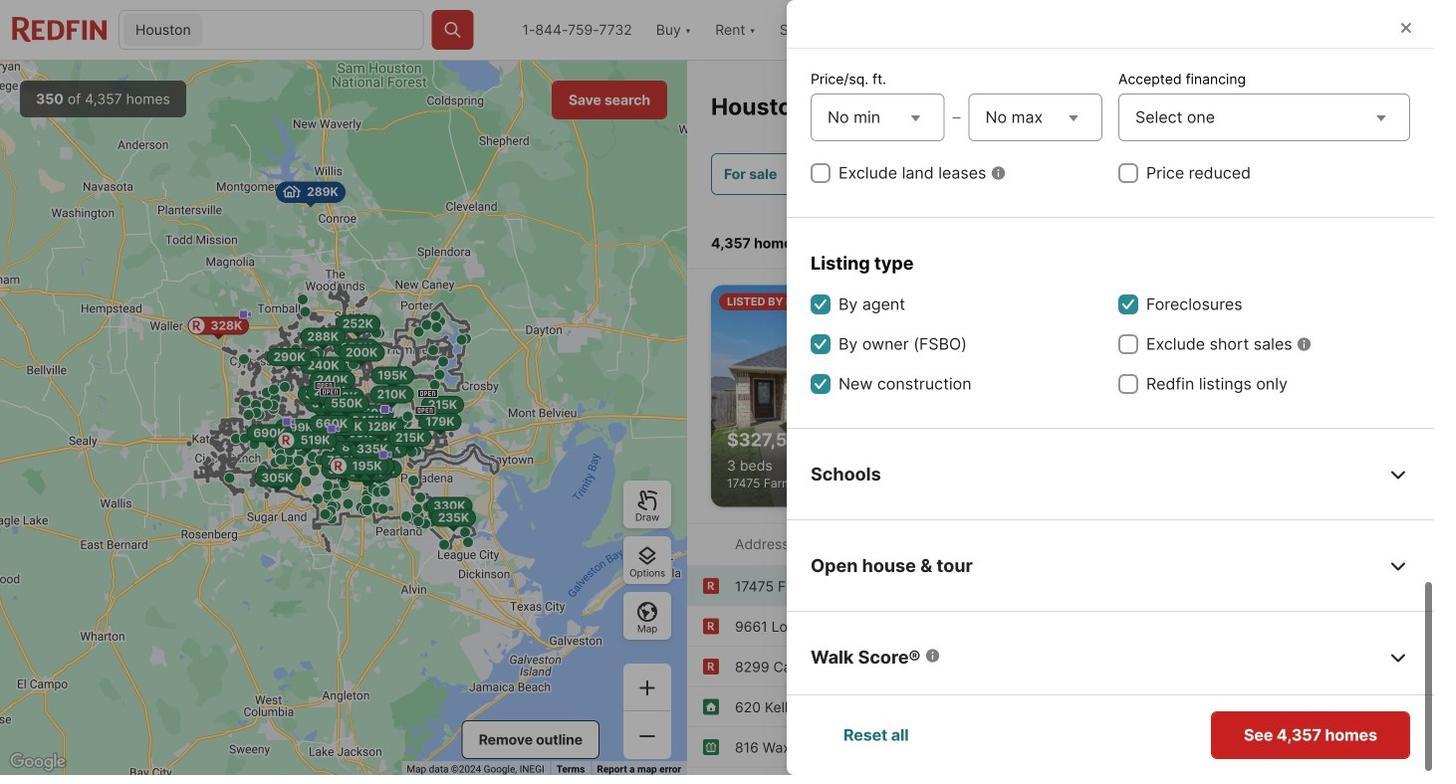 Task type: vqa. For each thing, say whether or not it's contained in the screenshot.
are
no



Task type: locate. For each thing, give the bounding box(es) containing it.
None checkbox
[[811, 295, 831, 315], [811, 335, 831, 355], [1118, 335, 1138, 355], [811, 295, 831, 315], [811, 335, 831, 355], [1118, 335, 1138, 355]]

None checkbox
[[811, 163, 831, 183], [1118, 163, 1138, 183], [1118, 295, 1138, 315], [811, 374, 831, 394], [1118, 374, 1138, 394], [811, 163, 831, 183], [1118, 163, 1138, 183], [1118, 295, 1138, 315], [811, 374, 831, 394], [1118, 374, 1138, 394]]

toggle search results table view tab
[[1321, 215, 1390, 264]]

select a min and max value element
[[811, 90, 1102, 145]]

tab list
[[1219, 211, 1410, 268]]

None search field
[[207, 11, 423, 51]]

dialog
[[787, 0, 1434, 776]]



Task type: describe. For each thing, give the bounding box(es) containing it.
google image
[[5, 750, 71, 776]]

toggle search results photos view tab
[[1239, 215, 1317, 264]]

map region
[[0, 61, 687, 776]]

submit search image
[[443, 20, 463, 40]]



